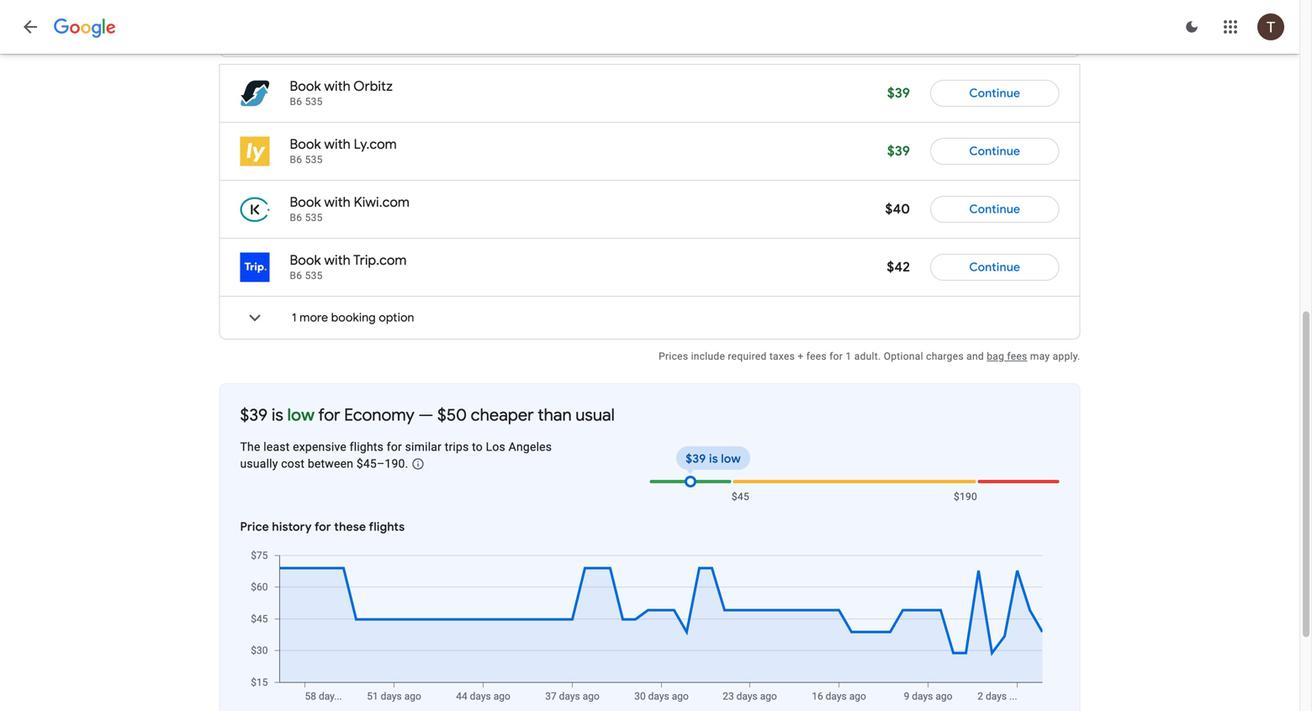 Task type: vqa. For each thing, say whether or not it's contained in the screenshot.
1st the with from the top of the page
yes



Task type: locate. For each thing, give the bounding box(es) containing it.
more
[[300, 311, 328, 326]]

book for book with kiwi.com
[[290, 194, 321, 211]]

book
[[290, 78, 321, 95], [290, 136, 321, 153], [290, 194, 321, 211], [290, 252, 321, 269]]

535 down flight number b6 535 text box
[[305, 212, 323, 224]]

39 us dollars text field for orbitz
[[888, 85, 911, 102]]

usually
[[240, 458, 278, 471]]

+
[[798, 351, 804, 363]]

for left these
[[315, 520, 331, 535]]

book down flight number b6 535 text box
[[290, 194, 321, 211]]

book inside book with kiwi.com b6 535
[[290, 194, 321, 211]]

0 vertical spatial low
[[287, 405, 315, 426]]

b6 inside book with orbitz b6 535
[[290, 96, 302, 108]]

b6 inside book with ly.com b6 535
[[290, 154, 302, 166]]

2 flight number b6 535 text field from the top
[[290, 212, 323, 224]]

b6 inside book with trip.com b6 535
[[290, 270, 302, 282]]

continue button
[[931, 73, 1060, 114], [931, 131, 1060, 172], [931, 189, 1060, 230], [931, 247, 1060, 288]]

0 vertical spatial 39 us dollars text field
[[888, 85, 911, 102]]

the least expensive flights for similar trips to los angeles usually cost between $45–190.
[[240, 441, 552, 471]]

low up the expensive
[[287, 405, 315, 426]]

3 with from the top
[[324, 194, 351, 211]]

0 horizontal spatial 1
[[292, 311, 297, 326]]

for up $45–190.
[[387, 441, 402, 454]]

with left ly.com
[[324, 136, 351, 153]]

b6 up book with kiwi.com b6 535
[[290, 154, 302, 166]]

include
[[691, 351, 726, 363]]

continue
[[970, 86, 1021, 101], [970, 144, 1021, 159], [970, 202, 1021, 217], [970, 260, 1021, 275]]

than
[[538, 405, 572, 426]]

1 horizontal spatial low
[[721, 452, 741, 467]]

1 vertical spatial 39 us dollars text field
[[888, 143, 911, 160]]

2 535 from the top
[[305, 154, 323, 166]]

4 book from the top
[[290, 252, 321, 269]]

1 with from the top
[[324, 78, 351, 95]]

535 up book with ly.com b6 535
[[305, 96, 323, 108]]

3 535 from the top
[[305, 212, 323, 224]]

flight number b6 535 text field down flight number b6 535 text box
[[290, 212, 323, 224]]

535 inside book with ly.com b6 535
[[305, 154, 323, 166]]

b6 down flight number b6 535 text box
[[290, 212, 302, 224]]

continue button for book with kiwi.com
[[931, 189, 1060, 230]]

is for $39 is low for economy — $50 cheaper than usual
[[272, 405, 283, 426]]

2 with from the top
[[324, 136, 351, 153]]

1 book from the top
[[290, 78, 321, 95]]

book inside book with trip.com b6 535
[[290, 252, 321, 269]]

39 US dollars text field
[[888, 85, 911, 102], [888, 143, 911, 160]]

book with trip.com b6 535
[[290, 252, 407, 282]]

4 b6 from the top
[[290, 270, 302, 282]]

535 up more
[[305, 270, 323, 282]]

with for ly.com
[[324, 136, 351, 153]]

go back image
[[20, 17, 40, 37]]

for up the expensive
[[318, 405, 340, 426]]

flights
[[350, 441, 384, 454], [369, 520, 405, 535]]

535 inside book with kiwi.com b6 535
[[305, 212, 323, 224]]

$42
[[887, 259, 911, 276]]

book for book with trip.com
[[290, 252, 321, 269]]

4 continue from the top
[[970, 260, 1021, 275]]

is
[[272, 405, 283, 426], [709, 452, 719, 467]]

2 book from the top
[[290, 136, 321, 153]]

0 horizontal spatial is
[[272, 405, 283, 426]]

book for book with ly.com
[[290, 136, 321, 153]]

b6 up flight number b6 535 text box
[[290, 96, 302, 108]]

b6 inside book with kiwi.com b6 535
[[290, 212, 302, 224]]

1 horizontal spatial is
[[709, 452, 719, 467]]

prices
[[659, 351, 689, 363]]

continue button for book with orbitz
[[931, 73, 1060, 114]]

3 continue button from the top
[[931, 189, 1060, 230]]

with left kiwi.com
[[324, 194, 351, 211]]

4 535 from the top
[[305, 270, 323, 282]]

2 39 us dollars text field from the top
[[888, 143, 911, 160]]

with for orbitz
[[324, 78, 351, 95]]

with inside book with ly.com b6 535
[[324, 136, 351, 153]]

1 535 from the top
[[305, 96, 323, 108]]

fees right +
[[807, 351, 827, 363]]

1 vertical spatial low
[[721, 452, 741, 467]]

3 b6 from the top
[[290, 212, 302, 224]]

price
[[240, 520, 269, 535]]

4 continue button from the top
[[931, 247, 1060, 288]]

book left orbitz
[[290, 78, 321, 95]]

b6 for book with orbitz
[[290, 96, 302, 108]]

trips
[[445, 441, 469, 454]]

0 horizontal spatial fees
[[807, 351, 827, 363]]

535
[[305, 96, 323, 108], [305, 154, 323, 166], [305, 212, 323, 224], [305, 270, 323, 282]]

$45–190.
[[357, 458, 409, 471]]

required
[[728, 351, 767, 363]]

book with orbitz b6 535
[[290, 78, 393, 108]]

1 fees from the left
[[807, 351, 827, 363]]

with
[[324, 78, 351, 95], [324, 136, 351, 153], [324, 194, 351, 211], [324, 252, 351, 269]]

with inside book with trip.com b6 535
[[324, 252, 351, 269]]

1 continue button from the top
[[931, 73, 1060, 114]]

3 book from the top
[[290, 194, 321, 211]]

flights right these
[[369, 520, 405, 535]]

fees right bag
[[1008, 351, 1028, 363]]

book inside book with orbitz b6 535
[[290, 78, 321, 95]]

535 inside book with trip.com b6 535
[[305, 270, 323, 282]]

0 horizontal spatial low
[[287, 405, 315, 426]]

1
[[292, 311, 297, 326], [846, 351, 852, 363]]

with left trip.com
[[324, 252, 351, 269]]

2 continue from the top
[[970, 144, 1021, 159]]

fees
[[807, 351, 827, 363], [1008, 351, 1028, 363]]

1 horizontal spatial fees
[[1008, 351, 1028, 363]]

book up b6 535 text field
[[290, 252, 321, 269]]

$39
[[888, 85, 911, 102], [888, 143, 911, 160], [240, 405, 268, 426], [686, 452, 706, 467]]

0 vertical spatial 1
[[292, 311, 297, 326]]

continue for book with ly.com
[[970, 144, 1021, 159]]

535 up book with kiwi.com b6 535
[[305, 154, 323, 166]]

ly.com
[[354, 136, 397, 153]]

4 with from the top
[[324, 252, 351, 269]]

1 flight number b6 535 text field from the top
[[290, 96, 323, 108]]

charges
[[927, 351, 964, 363]]

book up flight number b6 535 text box
[[290, 136, 321, 153]]

0 vertical spatial flights
[[350, 441, 384, 454]]

1 vertical spatial 1
[[846, 351, 852, 363]]

book with kiwi.com b6 535
[[290, 194, 410, 224]]

1 more booking option image
[[235, 298, 275, 338]]

$39 is low
[[686, 452, 741, 467]]

b6 for book with ly.com
[[290, 154, 302, 166]]

0 vertical spatial flight number b6 535 text field
[[290, 96, 323, 108]]

2 continue button from the top
[[931, 131, 1060, 172]]

learn more about price insights image
[[412, 458, 425, 471]]

b6
[[290, 96, 302, 108], [290, 154, 302, 166], [290, 212, 302, 224], [290, 270, 302, 282]]

0 vertical spatial is
[[272, 405, 283, 426]]

3 continue from the top
[[970, 202, 1021, 217]]

book inside book with ly.com b6 535
[[290, 136, 321, 153]]

Flight number B6 535 text field
[[290, 96, 323, 108], [290, 212, 323, 224]]

for left adult.
[[830, 351, 843, 363]]

1 vertical spatial flights
[[369, 520, 405, 535]]

booking
[[331, 311, 376, 326]]

1 vertical spatial flight number b6 535 text field
[[290, 212, 323, 224]]

Flight number B6 535 text field
[[290, 154, 323, 166]]

bag
[[987, 351, 1005, 363]]

1 left adult.
[[846, 351, 852, 363]]

2 fees from the left
[[1008, 351, 1028, 363]]

apply.
[[1053, 351, 1081, 363]]

1 vertical spatial is
[[709, 452, 719, 467]]

continue button for book with ly.com
[[931, 131, 1060, 172]]

2 b6 from the top
[[290, 154, 302, 166]]

1 39 us dollars text field from the top
[[888, 85, 911, 102]]

1 continue from the top
[[970, 86, 1021, 101]]

flights up $45–190.
[[350, 441, 384, 454]]

these
[[334, 520, 366, 535]]

with inside book with orbitz b6 535
[[324, 78, 351, 95]]

535 for book with orbitz
[[305, 96, 323, 108]]

with inside book with kiwi.com b6 535
[[324, 194, 351, 211]]

for inside the least expensive flights for similar trips to los angeles usually cost between $45–190.
[[387, 441, 402, 454]]

1 left more
[[292, 311, 297, 326]]

535 for book with kiwi.com
[[305, 212, 323, 224]]

1 b6 from the top
[[290, 96, 302, 108]]

535 inside book with orbitz b6 535
[[305, 96, 323, 108]]

change appearance image
[[1172, 7, 1213, 47]]

for
[[830, 351, 843, 363], [318, 405, 340, 426], [387, 441, 402, 454], [315, 520, 331, 535]]

book with ly.com b6 535
[[290, 136, 397, 166]]

low
[[287, 405, 315, 426], [721, 452, 741, 467]]

is for $39 is low
[[709, 452, 719, 467]]

flight number b6 535 text field up flight number b6 535 text box
[[290, 96, 323, 108]]

low for $39 is low
[[721, 452, 741, 467]]

low up $45
[[721, 452, 741, 467]]

with left orbitz
[[324, 78, 351, 95]]

b6 up more
[[290, 270, 302, 282]]



Task type: describe. For each thing, give the bounding box(es) containing it.
option
[[379, 311, 415, 326]]

los
[[486, 441, 506, 454]]

39 us dollars text field for ly.com
[[888, 143, 911, 160]]

with for kiwi.com
[[324, 194, 351, 211]]

42 US dollars text field
[[887, 259, 911, 276]]

book for book with orbitz
[[290, 78, 321, 95]]

prices include required taxes + fees for 1 adult. optional charges and bag fees may apply.
[[659, 351, 1081, 363]]

history
[[272, 520, 312, 535]]

kiwi.com
[[354, 194, 410, 211]]

cost
[[281, 458, 305, 471]]

continue for book with orbitz
[[970, 86, 1021, 101]]

$190
[[954, 491, 978, 503]]

angeles
[[509, 441, 552, 454]]

with for trip.com
[[324, 252, 351, 269]]

least
[[264, 441, 290, 454]]

orbitz
[[354, 78, 393, 95]]

low for $39 is low for economy — $50 cheaper than usual
[[287, 405, 315, 426]]

continue for book with kiwi.com
[[970, 202, 1021, 217]]

cheaper
[[471, 405, 534, 426]]

optional
[[884, 351, 924, 363]]

Flight number B6 535 text field
[[290, 270, 323, 282]]

535 for book with ly.com
[[305, 154, 323, 166]]

b6 for book with kiwi.com
[[290, 212, 302, 224]]

taxes
[[770, 351, 795, 363]]

the
[[240, 441, 261, 454]]

price history graph application
[[239, 550, 1060, 704]]

continue for book with trip.com
[[970, 260, 1021, 275]]

535 for book with trip.com
[[305, 270, 323, 282]]

bag fees button
[[987, 351, 1028, 363]]

trip.com
[[353, 252, 407, 269]]

to
[[472, 441, 483, 454]]

usual
[[576, 405, 615, 426]]

price history for these flights
[[240, 520, 405, 535]]

flight number b6 535 text field for book with kiwi.com
[[290, 212, 323, 224]]

flight number b6 535 text field for book with orbitz
[[290, 96, 323, 108]]

b6 for book with trip.com
[[290, 270, 302, 282]]

economy
[[344, 405, 415, 426]]

may
[[1031, 351, 1051, 363]]

expensive
[[293, 441, 347, 454]]

$39 is low for economy — $50 cheaper than usual
[[240, 405, 615, 426]]

adult.
[[855, 351, 881, 363]]

flights inside the least expensive flights for similar trips to los angeles usually cost between $45–190.
[[350, 441, 384, 454]]

between
[[308, 458, 354, 471]]

—
[[419, 405, 434, 426]]

40 US dollars text field
[[886, 201, 911, 218]]

price history graph image
[[239, 550, 1060, 704]]

1 horizontal spatial 1
[[846, 351, 852, 363]]

similar
[[405, 441, 442, 454]]

and
[[967, 351, 985, 363]]

$40
[[886, 201, 911, 218]]

$45
[[732, 491, 750, 503]]

continue button for book with trip.com
[[931, 247, 1060, 288]]

$50
[[438, 405, 467, 426]]

1 more booking option
[[292, 311, 415, 326]]



